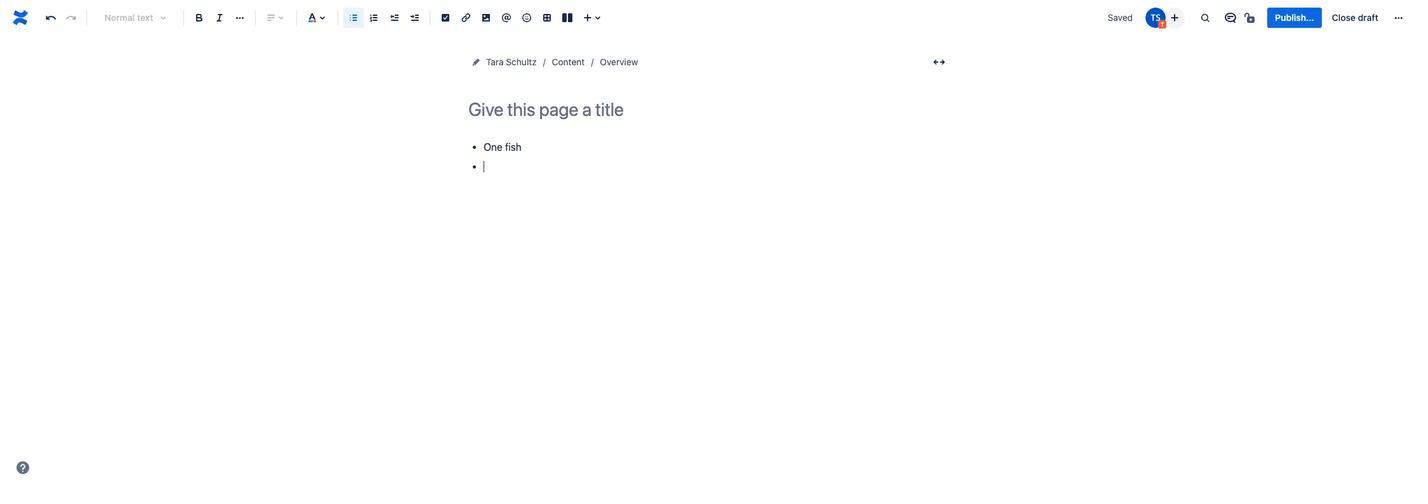 Task type: describe. For each thing, give the bounding box(es) containing it.
emoji image
[[519, 10, 534, 25]]

publish... button
[[1268, 8, 1322, 28]]

one
[[484, 142, 503, 153]]

move this page image
[[471, 57, 481, 67]]

link image
[[458, 10, 474, 25]]

fish
[[505, 142, 522, 153]]

table image
[[540, 10, 555, 25]]

mention image
[[499, 10, 514, 25]]

numbered list ⌘⇧7 image
[[366, 10, 381, 25]]

indent tab image
[[407, 10, 422, 25]]

close
[[1332, 12, 1356, 23]]

close draft button
[[1325, 8, 1386, 28]]

comment icon image
[[1223, 10, 1239, 25]]

tara schultz image
[[1146, 8, 1166, 28]]

add image, video, or file image
[[479, 10, 494, 25]]

action item image
[[438, 10, 453, 25]]

Give this page a title text field
[[468, 99, 951, 120]]

close draft
[[1332, 12, 1379, 23]]

draft
[[1358, 12, 1379, 23]]

one fish
[[484, 142, 522, 153]]

italic ⌘i image
[[212, 10, 227, 25]]

overview
[[600, 56, 638, 67]]

outdent ⇧tab image
[[387, 10, 402, 25]]

schultz
[[506, 56, 537, 67]]

tara schultz link
[[486, 55, 537, 70]]

redo ⌘⇧z image
[[63, 10, 79, 25]]

undo ⌘z image
[[43, 10, 58, 25]]



Task type: vqa. For each thing, say whether or not it's contained in the screenshot.
'Add image, video, or file'
yes



Task type: locate. For each thing, give the bounding box(es) containing it.
content link
[[552, 55, 585, 70]]

no restrictions image
[[1244, 10, 1259, 25]]

make page full-width image
[[932, 55, 947, 70]]

more image
[[1391, 10, 1407, 25]]

overview link
[[600, 55, 638, 70]]

layouts image
[[560, 10, 575, 25]]

tara
[[486, 56, 504, 67]]

more formatting image
[[232, 10, 248, 25]]

confluence image
[[10, 8, 30, 28], [10, 8, 30, 28]]

saved
[[1108, 12, 1133, 23]]

help image
[[15, 461, 30, 476]]

Main content area, start typing to enter text. text field
[[468, 139, 951, 176]]

content
[[552, 56, 585, 67]]

publish...
[[1275, 12, 1314, 23]]

invite to edit image
[[1168, 10, 1183, 25]]

bold ⌘b image
[[192, 10, 207, 25]]

find and replace image
[[1198, 10, 1213, 25]]

tara schultz
[[486, 56, 537, 67]]

bullet list ⌘⇧8 image
[[346, 10, 361, 25]]



